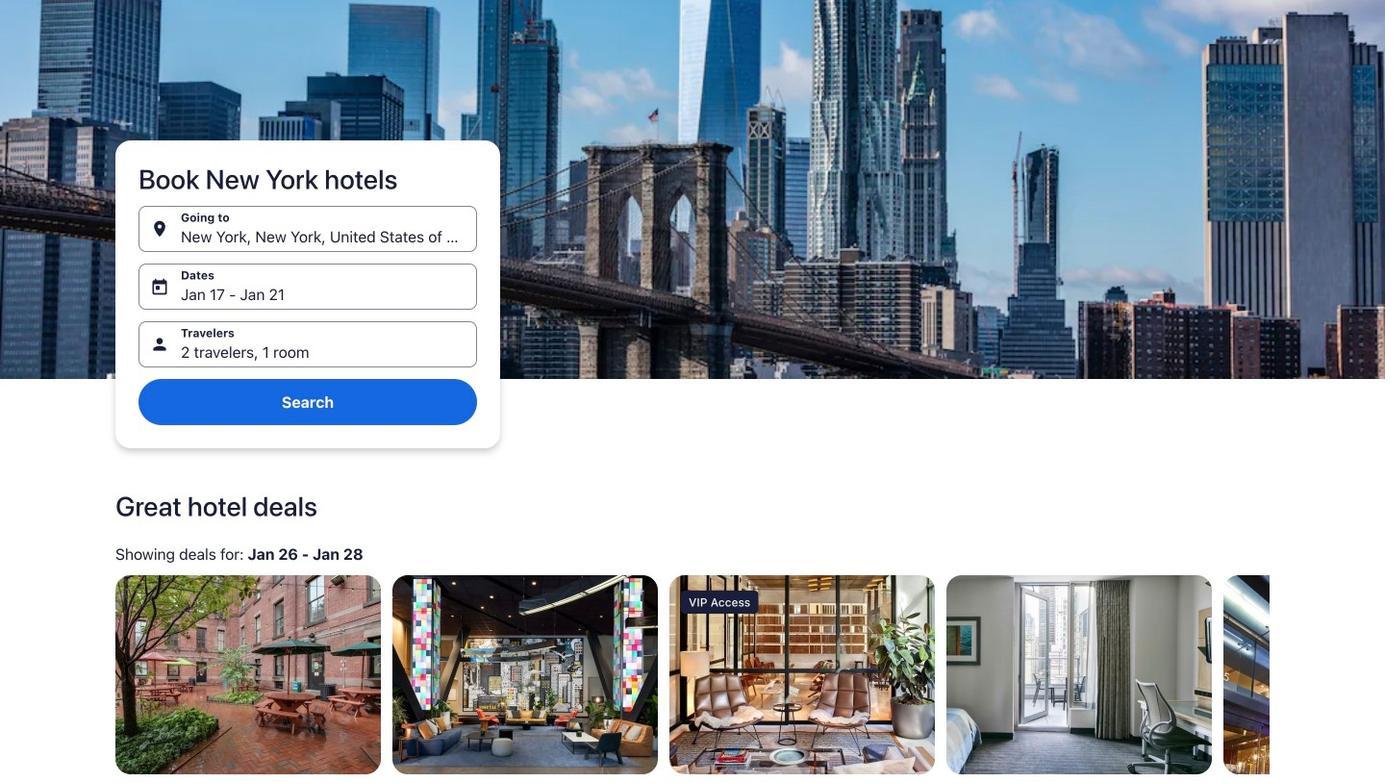 Task type: vqa. For each thing, say whether or not it's contained in the screenshot.
GYM
no



Task type: locate. For each thing, give the bounding box(es) containing it.
front of property image
[[1224, 575, 1386, 775]]

wizard region
[[0, 0, 1386, 468]]

room image
[[947, 575, 1212, 775]]



Task type: describe. For each thing, give the bounding box(es) containing it.
new york, new york, united states of america image
[[0, 0, 1386, 379]]

living area image
[[393, 575, 658, 775]]

lobby sitting area image
[[670, 575, 935, 775]]

terrace/patio image
[[115, 575, 381, 775]]



